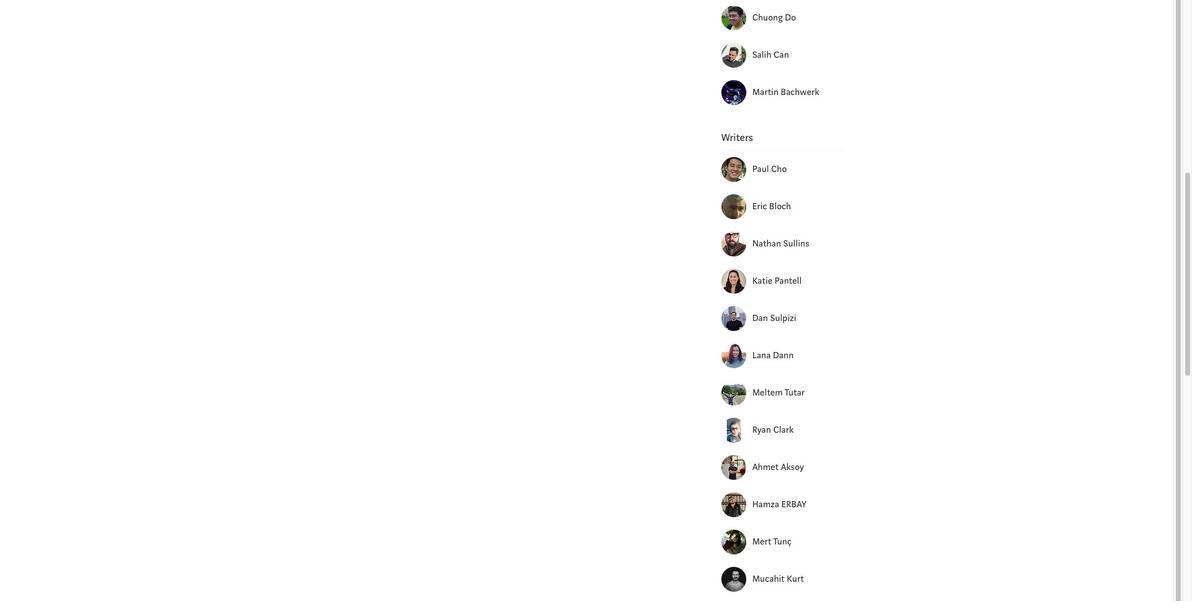 Task type: locate. For each thing, give the bounding box(es) containing it.
sulpizi
[[771, 312, 797, 324]]

dan sulpizi
[[753, 312, 797, 324]]

lana dann
[[753, 350, 794, 362]]

go to the profile of ahmet aksoy image
[[722, 456, 747, 480]]

mucahit kurt
[[753, 573, 805, 585]]

eric bloch link
[[753, 200, 846, 214]]

can
[[774, 49, 790, 61]]

ryan
[[753, 424, 772, 436]]

eric bloch
[[753, 201, 792, 212]]

martin bachwerk
[[753, 86, 820, 98]]

go to the profile of katie pantell image
[[722, 269, 747, 294]]

go to the profile of salih can image
[[722, 43, 747, 68]]

martin
[[753, 86, 779, 98]]

cho
[[772, 163, 787, 175]]

meltem tutar link
[[753, 386, 846, 400]]

ahmet aksoy link
[[753, 461, 846, 475]]

go to the profile of nathan sullins image
[[722, 232, 747, 257]]

tutar
[[785, 387, 805, 399]]

aksoy
[[781, 462, 805, 473]]

ryan clark link
[[753, 424, 846, 438]]

erbay
[[782, 499, 807, 511]]

salih can link
[[753, 48, 846, 62]]

hamza erbay link
[[753, 498, 846, 512]]

go to the profile of paul cho image
[[722, 157, 747, 182]]

chuong do link
[[753, 11, 846, 25]]

tunç
[[774, 536, 792, 548]]

mert tunç
[[753, 536, 792, 548]]

eric
[[753, 201, 768, 212]]

do
[[785, 12, 797, 23]]

dan sulpizi link
[[753, 312, 846, 326]]

go to the profile of lana dann image
[[722, 344, 747, 369]]

salih
[[753, 49, 772, 61]]

bachwerk
[[781, 86, 820, 98]]

hamza
[[753, 499, 780, 511]]



Task type: describe. For each thing, give the bounding box(es) containing it.
paul cho link
[[753, 163, 846, 177]]

pantell
[[775, 275, 802, 287]]

ahmet
[[753, 462, 779, 473]]

go to the profile of chuong do image
[[722, 6, 747, 30]]

go to the profile of mert tunç image
[[722, 530, 747, 555]]

hamza erbay
[[753, 499, 807, 511]]

paul
[[753, 163, 770, 175]]

writers
[[722, 131, 754, 144]]

go to the profile of martin bachwerk image
[[722, 80, 747, 105]]

meltem tutar
[[753, 387, 805, 399]]

chuong do
[[753, 12, 797, 23]]

meltem
[[753, 387, 783, 399]]

go to the profile of mucahit kurt image
[[722, 567, 747, 592]]

paul cho
[[753, 163, 787, 175]]

go to the profile of hamza erbay image
[[722, 493, 747, 518]]

salih can
[[753, 49, 790, 61]]

lana
[[753, 350, 771, 362]]

go to the profile of eric bloch image
[[722, 195, 747, 219]]

mucahit kurt link
[[753, 573, 846, 587]]

dann
[[773, 350, 794, 362]]

mert tunç link
[[753, 536, 846, 549]]

ryan clark
[[753, 424, 794, 436]]

katie pantell
[[753, 275, 802, 287]]

lana dann link
[[753, 349, 846, 363]]

sullins
[[784, 238, 810, 250]]

katie
[[753, 275, 773, 287]]

go to the profile of meltem tutar image
[[722, 381, 747, 406]]

nathan sullins
[[753, 238, 810, 250]]

dan
[[753, 312, 769, 324]]

clark
[[774, 424, 794, 436]]

nathan sullins link
[[753, 237, 846, 251]]

go to the profile of ryan clark image
[[722, 418, 747, 443]]

nathan
[[753, 238, 782, 250]]

ahmet aksoy
[[753, 462, 805, 473]]

bloch
[[770, 201, 792, 212]]

katie pantell link
[[753, 275, 846, 288]]

chuong
[[753, 12, 783, 23]]

go to the profile of dan sulpizi image
[[722, 306, 747, 331]]

kurt
[[787, 573, 805, 585]]

mucahit
[[753, 573, 785, 585]]

mert
[[753, 536, 772, 548]]

martin bachwerk link
[[753, 86, 846, 99]]



Task type: vqa. For each thing, say whether or not it's contained in the screenshot.
Clark
yes



